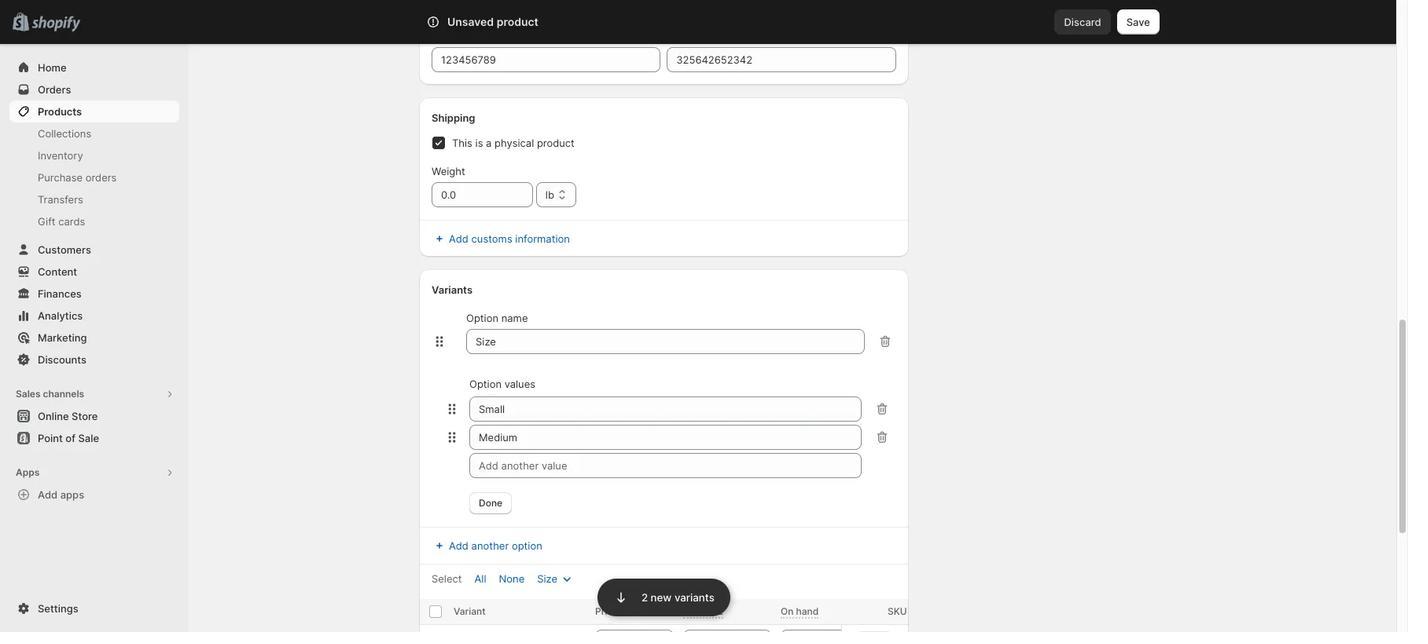 Task type: vqa. For each thing, say whether or not it's contained in the screenshot.
Unit)
yes



Task type: describe. For each thing, give the bounding box(es) containing it.
point of sale button
[[0, 428, 189, 450]]

sku for sku (stock keeping unit)
[[432, 30, 452, 42]]

orders link
[[9, 79, 179, 101]]

done
[[479, 498, 503, 510]]

add apps
[[38, 489, 84, 502]]

unit)
[[531, 30, 555, 42]]

unsaved
[[447, 15, 494, 28]]

store
[[72, 410, 98, 423]]

unsaved product
[[447, 15, 539, 28]]

inventory
[[38, 149, 83, 162]]

add another option button
[[422, 535, 552, 557]]

add another option
[[449, 540, 542, 553]]

new
[[651, 592, 672, 605]]

variants
[[432, 284, 473, 296]]

home link
[[9, 57, 179, 79]]

online store link
[[9, 406, 179, 428]]

this is a physical product
[[452, 137, 575, 149]]

transfers
[[38, 193, 83, 206]]

analytics link
[[9, 305, 179, 327]]

weight
[[432, 165, 465, 178]]

on
[[781, 606, 794, 618]]

select
[[432, 573, 462, 586]]

Add another value text field
[[469, 454, 862, 479]]

on hand
[[781, 606, 819, 618]]

customs
[[471, 233, 512, 245]]

add for add apps
[[38, 489, 58, 502]]

0 vertical spatial product
[[497, 15, 539, 28]]

search
[[496, 16, 530, 28]]

search button
[[470, 9, 926, 35]]

Weight text field
[[432, 182, 533, 208]]

sale
[[78, 432, 99, 445]]

online
[[38, 410, 69, 423]]

inventory link
[[9, 145, 179, 167]]

2 new variants button
[[597, 578, 730, 617]]

physical
[[495, 137, 534, 149]]

products
[[38, 105, 82, 118]]

values
[[505, 378, 535, 391]]

option for option name
[[466, 312, 499, 325]]

add for add customs information
[[449, 233, 469, 245]]

point of sale
[[38, 432, 99, 445]]

lb
[[546, 189, 554, 201]]

transfers link
[[9, 189, 179, 211]]

sku (stock keeping unit)
[[432, 30, 555, 42]]

price
[[595, 606, 618, 618]]

shopify image
[[32, 16, 80, 32]]

products link
[[9, 101, 179, 123]]

content link
[[9, 261, 179, 283]]

Barcode (ISBN, UPC, GTIN, etc.) text field
[[667, 47, 896, 72]]

cards
[[58, 215, 85, 228]]

done button
[[469, 493, 512, 515]]

all
[[475, 573, 486, 586]]

save
[[1127, 16, 1150, 28]]

size button
[[528, 568, 584, 590]]

content
[[38, 266, 77, 278]]

online store
[[38, 410, 98, 423]]

analytics
[[38, 310, 83, 322]]

1 vertical spatial product
[[537, 137, 575, 149]]

collections link
[[9, 123, 179, 145]]

point
[[38, 432, 63, 445]]



Task type: locate. For each thing, give the bounding box(es) containing it.
1 horizontal spatial sku
[[888, 606, 907, 618]]

sales
[[16, 388, 41, 400]]

information
[[515, 233, 570, 245]]

channels
[[43, 388, 84, 400]]

marketing link
[[9, 327, 179, 349]]

1 vertical spatial add
[[38, 489, 58, 502]]

size
[[537, 573, 557, 586]]

product
[[497, 15, 539, 28], [537, 137, 575, 149]]

discounts
[[38, 354, 86, 366]]

save button
[[1117, 9, 1160, 35]]

apps
[[60, 489, 84, 502]]

gift
[[38, 215, 56, 228]]

0 vertical spatial add
[[449, 233, 469, 245]]

add customs information button
[[422, 228, 906, 250]]

0.00 text field
[[617, 631, 674, 633]]

option values
[[469, 378, 535, 391]]

option
[[466, 312, 499, 325], [469, 378, 502, 391]]

add left apps
[[38, 489, 58, 502]]

keeping
[[489, 30, 528, 42]]

0 vertical spatial option
[[466, 312, 499, 325]]

2 new variants
[[642, 592, 715, 605]]

sku
[[432, 30, 452, 42], [888, 606, 907, 618]]

finances
[[38, 288, 82, 300]]

available
[[683, 606, 724, 618]]

settings link
[[9, 598, 179, 620]]

None number field
[[683, 631, 748, 633], [781, 631, 845, 633], [683, 631, 748, 633], [781, 631, 845, 633]]

name
[[501, 312, 528, 325]]

all button
[[465, 568, 496, 590]]

apps
[[16, 467, 40, 479]]

marketing
[[38, 332, 87, 344]]

collections
[[38, 127, 91, 140]]

another
[[471, 540, 509, 553]]

None text field
[[469, 425, 862, 451]]

variant
[[454, 606, 486, 618]]

customers link
[[9, 239, 179, 261]]

option name
[[466, 312, 528, 325]]

add left another
[[449, 540, 469, 553]]

add for add another option
[[449, 540, 469, 553]]

a
[[486, 137, 492, 149]]

sku for sku
[[888, 606, 907, 618]]

settings
[[38, 603, 78, 616]]

2 vertical spatial add
[[449, 540, 469, 553]]

shipping
[[432, 112, 475, 124]]

gift cards
[[38, 215, 85, 228]]

1 vertical spatial option
[[469, 378, 502, 391]]

discard button
[[1055, 9, 1111, 35]]

2
[[642, 592, 648, 605]]

point of sale link
[[9, 428, 179, 450]]

add customs information
[[449, 233, 570, 245]]

discard
[[1064, 16, 1101, 28]]

none
[[499, 573, 525, 586]]

product right physical
[[537, 137, 575, 149]]

sales channels
[[16, 388, 84, 400]]

option left name
[[466, 312, 499, 325]]

this
[[452, 137, 472, 149]]

hand
[[796, 606, 819, 618]]

add apps button
[[9, 484, 179, 506]]

product up keeping
[[497, 15, 539, 28]]

option
[[512, 540, 542, 553]]

orders
[[85, 171, 117, 184]]

(stock
[[455, 30, 487, 42]]

add
[[449, 233, 469, 245], [38, 489, 58, 502], [449, 540, 469, 553]]

gift cards link
[[9, 211, 179, 233]]

customers
[[38, 244, 91, 256]]

add inside button
[[449, 233, 469, 245]]

of
[[66, 432, 75, 445]]

home
[[38, 61, 67, 74]]

0 horizontal spatial sku
[[432, 30, 452, 42]]

option for option values
[[469, 378, 502, 391]]

none button
[[489, 568, 534, 590]]

purchase orders link
[[9, 167, 179, 189]]

1 vertical spatial sku
[[888, 606, 907, 618]]

0 vertical spatial sku
[[432, 30, 452, 42]]

SKU (Stock Keeping Unit) text field
[[432, 47, 661, 72]]

add left customs
[[449, 233, 469, 245]]

is
[[475, 137, 483, 149]]

orders
[[38, 83, 71, 96]]

None text field
[[469, 397, 862, 422]]

discounts link
[[9, 349, 179, 371]]

Color text field
[[466, 329, 865, 355]]

finances link
[[9, 283, 179, 305]]

variants
[[675, 592, 715, 605]]

sales channels button
[[9, 384, 179, 406]]

apps button
[[9, 462, 179, 484]]

purchase orders
[[38, 171, 117, 184]]

online store button
[[0, 406, 189, 428]]

option left values
[[469, 378, 502, 391]]

purchase
[[38, 171, 83, 184]]



